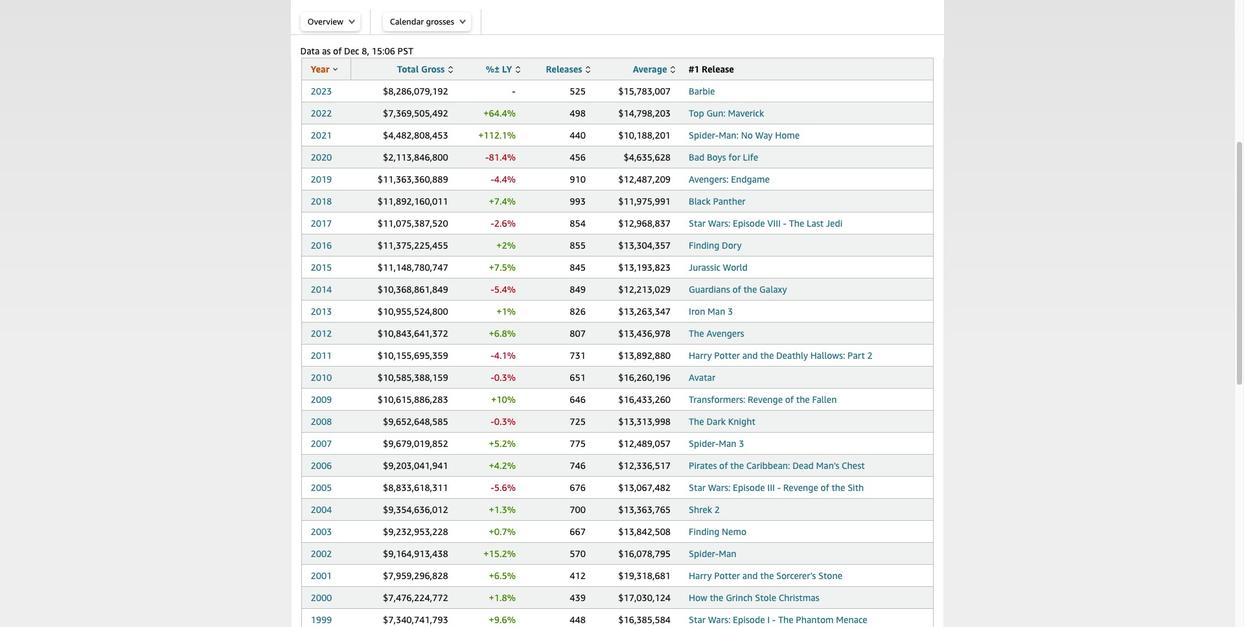 Task type: describe. For each thing, give the bounding box(es) containing it.
episode for i
[[733, 614, 765, 625]]

0.3% for $9,652,648,585
[[494, 416, 516, 427]]

676
[[570, 482, 586, 493]]

$10,585,388,159
[[378, 372, 448, 383]]

$8,286,079,192
[[383, 86, 448, 97]]

+10%
[[491, 394, 516, 405]]

+0.7%
[[489, 526, 516, 537]]

stone
[[818, 570, 843, 581]]

sith
[[848, 482, 864, 493]]

finding for finding dory
[[689, 240, 720, 251]]

iron man 3 link
[[689, 306, 733, 317]]

$10,155,695,359
[[378, 350, 448, 361]]

3 for spider-man 3
[[739, 438, 744, 449]]

2016
[[311, 240, 332, 251]]

$15,783,007
[[618, 86, 671, 97]]

$11,148,780,747
[[378, 262, 448, 273]]

releases link
[[546, 64, 590, 75]]

black panther
[[689, 196, 746, 207]]

finding dory
[[689, 240, 742, 251]]

man for spider-man 3
[[719, 438, 737, 449]]

725
[[570, 416, 586, 427]]

2023 link
[[311, 86, 332, 97]]

$13,436,978
[[618, 328, 671, 339]]

2001
[[311, 570, 332, 581]]

2010
[[311, 372, 332, 383]]

646
[[570, 394, 586, 405]]

harry potter and the deathly hallows: part 2
[[689, 350, 873, 361]]

- up the +1.3%
[[491, 482, 494, 493]]

stole
[[755, 592, 776, 603]]

of down man's
[[821, 482, 829, 493]]

shrek 2 link
[[689, 504, 720, 515]]

$11,375,225,455
[[378, 240, 448, 251]]

potter for harry potter and the sorcerer's stone
[[714, 570, 740, 581]]

440
[[570, 130, 586, 141]]

- down -81.4%
[[491, 174, 494, 185]]

iron
[[689, 306, 705, 317]]

man:
[[719, 130, 739, 141]]

phantom
[[796, 614, 834, 625]]

- right the viii
[[783, 218, 787, 229]]

the dark knight
[[689, 416, 756, 427]]

nemo
[[722, 526, 747, 537]]

home
[[775, 130, 800, 141]]

-4.4%
[[491, 174, 516, 185]]

transformers:
[[689, 394, 746, 405]]

grinch
[[726, 592, 753, 603]]

5.4%
[[494, 284, 516, 295]]

panther
[[713, 196, 746, 207]]

2006
[[311, 460, 332, 471]]

iron man 3
[[689, 306, 733, 317]]

439
[[570, 592, 586, 603]]

dead
[[793, 460, 814, 471]]

avatar link
[[689, 372, 716, 383]]

the left fallen
[[796, 394, 810, 405]]

746
[[570, 460, 586, 471]]

man for iron man 3
[[708, 306, 725, 317]]

finding for finding nemo
[[689, 526, 720, 537]]

2020
[[311, 152, 332, 163]]

15:06
[[372, 45, 395, 56]]

the left dark
[[689, 416, 704, 427]]

$7,340,741,793
[[383, 614, 448, 625]]

$19,318,681
[[618, 570, 671, 581]]

993
[[570, 196, 586, 207]]

wars: for star wars: episode viii - the last jedi
[[708, 218, 731, 229]]

fallen
[[812, 394, 837, 405]]

$7,476,224,772
[[383, 592, 448, 603]]

spider- for spider-man
[[689, 548, 719, 559]]

spider- for spider-man: no way home
[[689, 130, 719, 141]]

2000 link
[[311, 592, 332, 603]]

the left last
[[789, 218, 805, 229]]

pirates
[[689, 460, 717, 471]]

man for spider-man
[[719, 548, 737, 559]]

for
[[729, 152, 741, 163]]

$11,892,160,011
[[378, 196, 448, 207]]

775
[[570, 438, 586, 449]]

of right pirates
[[719, 460, 728, 471]]

overview
[[308, 16, 344, 27]]

2003
[[311, 526, 332, 537]]

2006 link
[[311, 460, 332, 471]]

3 for iron man 3
[[728, 306, 733, 317]]

of right as
[[333, 45, 342, 56]]

as
[[322, 45, 331, 56]]

of down world
[[733, 284, 741, 295]]

2013 link
[[311, 306, 332, 317]]

2017
[[311, 218, 332, 229]]

-4.1%
[[491, 350, 516, 361]]

the left "galaxy"
[[744, 284, 757, 295]]

the up stole
[[760, 570, 774, 581]]

data
[[300, 45, 320, 56]]

4.4%
[[494, 174, 516, 185]]

$2,113,846,800
[[383, 152, 448, 163]]

2009
[[311, 394, 332, 405]]

way
[[755, 130, 773, 141]]

700
[[570, 504, 586, 515]]

+15.2%
[[484, 548, 516, 559]]

0 vertical spatial 2
[[867, 350, 873, 361]]

the right how on the bottom
[[710, 592, 724, 603]]

star for star wars: episode viii - the last jedi
[[689, 218, 706, 229]]

%± ly link
[[486, 64, 520, 75]]

2002
[[311, 548, 332, 559]]

2019
[[311, 174, 332, 185]]

star wars: episode viii - the last jedi
[[689, 218, 843, 229]]

0.3% for $10,585,388,159
[[494, 372, 516, 383]]

the down spider-man 3
[[730, 460, 744, 471]]

data as of dec 8, 15:06 pst
[[300, 45, 413, 56]]

spider- for spider-man 3
[[689, 438, 719, 449]]

wars: for star wars: episode iii - revenge of the sith
[[708, 482, 731, 493]]

harry for harry potter and the sorcerer's stone
[[689, 570, 712, 581]]

2010 link
[[311, 372, 332, 383]]

-0.3% for $10,585,388,159
[[491, 372, 516, 383]]

total
[[397, 64, 419, 75]]

2016 link
[[311, 240, 332, 251]]

shrek 2
[[689, 504, 720, 515]]

+7.5%
[[489, 262, 516, 273]]

the down iron
[[689, 328, 704, 339]]

2004
[[311, 504, 332, 515]]

sorcerer's
[[776, 570, 816, 581]]

no
[[741, 130, 753, 141]]

star for star wars: episode iii - revenge of the sith
[[689, 482, 706, 493]]



Task type: locate. For each thing, give the bounding box(es) containing it.
- down +112.1%
[[485, 152, 489, 163]]

how the grinch stole christmas link
[[689, 592, 820, 603]]

2 finding from the top
[[689, 526, 720, 537]]

1 vertical spatial 0.3%
[[494, 416, 516, 427]]

0 vertical spatial revenge
[[748, 394, 783, 405]]

0 vertical spatial man
[[708, 306, 725, 317]]

2011
[[311, 350, 332, 361]]

1 vertical spatial finding
[[689, 526, 720, 537]]

2 episode from the top
[[733, 482, 765, 493]]

-5.6%
[[491, 482, 516, 493]]

the
[[744, 284, 757, 295], [760, 350, 774, 361], [796, 394, 810, 405], [730, 460, 744, 471], [832, 482, 845, 493], [760, 570, 774, 581], [710, 592, 724, 603]]

releases
[[546, 64, 582, 75]]

life
[[743, 152, 758, 163]]

1 vertical spatial revenge
[[783, 482, 818, 493]]

knight
[[728, 416, 756, 427]]

the right i
[[778, 614, 794, 625]]

$9,232,953,228
[[383, 526, 448, 537]]

1 vertical spatial and
[[743, 570, 758, 581]]

$12,489,057
[[618, 438, 671, 449]]

0 vertical spatial star
[[689, 218, 706, 229]]

0 vertical spatial 3
[[728, 306, 733, 317]]

0 vertical spatial spider-
[[689, 130, 719, 141]]

jurassic world
[[689, 262, 748, 273]]

498
[[570, 108, 586, 119]]

+6.8%
[[489, 328, 516, 339]]

#1
[[689, 64, 700, 75]]

0 vertical spatial episode
[[733, 218, 765, 229]]

star down black
[[689, 218, 706, 229]]

855
[[570, 240, 586, 251]]

1 vertical spatial 3
[[739, 438, 744, 449]]

2 vertical spatial man
[[719, 548, 737, 559]]

$12,487,209
[[618, 174, 671, 185]]

man down the dark knight link
[[719, 438, 737, 449]]

black panther link
[[689, 196, 746, 207]]

how the grinch stole christmas
[[689, 592, 820, 603]]

2002 link
[[311, 548, 332, 559]]

caribbean:
[[746, 460, 790, 471]]

spider- up pirates
[[689, 438, 719, 449]]

2011 link
[[311, 350, 332, 361]]

star up shrek
[[689, 482, 706, 493]]

2 dropdown image from the left
[[460, 19, 466, 24]]

$13,313,998
[[618, 416, 671, 427]]

1 potter from the top
[[714, 350, 740, 361]]

3 spider- from the top
[[689, 548, 719, 559]]

0 vertical spatial harry
[[689, 350, 712, 361]]

- down ly
[[512, 86, 516, 97]]

2 right shrek
[[715, 504, 720, 515]]

$4,635,628
[[624, 152, 671, 163]]

black
[[689, 196, 711, 207]]

of
[[333, 45, 342, 56], [733, 284, 741, 295], [785, 394, 794, 405], [719, 460, 728, 471], [821, 482, 829, 493]]

1 vertical spatial man
[[719, 438, 737, 449]]

dropdown image right grosses
[[460, 19, 466, 24]]

finding nemo link
[[689, 526, 747, 537]]

1999 link
[[311, 614, 332, 625]]

revenge up the knight
[[748, 394, 783, 405]]

- down +6.8%
[[491, 350, 494, 361]]

81.4%
[[489, 152, 516, 163]]

episode left the viii
[[733, 218, 765, 229]]

avengers: endgame
[[689, 174, 770, 185]]

world
[[723, 262, 748, 273]]

wars: down grinch
[[708, 614, 731, 625]]

+4.2%
[[489, 460, 516, 471]]

2 potter from the top
[[714, 570, 740, 581]]

calendar grosses
[[390, 16, 454, 27]]

1 0.3% from the top
[[494, 372, 516, 383]]

1 vertical spatial wars:
[[708, 482, 731, 493]]

and down avengers
[[743, 350, 758, 361]]

2 -0.3% from the top
[[491, 416, 516, 427]]

2 vertical spatial spider-
[[689, 548, 719, 559]]

1 vertical spatial episode
[[733, 482, 765, 493]]

1 episode from the top
[[733, 218, 765, 229]]

spider- up "bad"
[[689, 130, 719, 141]]

- up +5.2%
[[491, 416, 494, 427]]

1 wars: from the top
[[708, 218, 731, 229]]

0 vertical spatial 0.3%
[[494, 372, 516, 383]]

revenge down the dead
[[783, 482, 818, 493]]

potter up grinch
[[714, 570, 740, 581]]

- down +7.5%
[[491, 284, 494, 295]]

0 horizontal spatial 2
[[715, 504, 720, 515]]

deathly
[[776, 350, 808, 361]]

$9,679,019,852
[[383, 438, 448, 449]]

harry for harry potter and the deathly hallows: part 2
[[689, 350, 712, 361]]

- right i
[[772, 614, 776, 625]]

1 -0.3% from the top
[[491, 372, 516, 383]]

2 vertical spatial episode
[[733, 614, 765, 625]]

1 and from the top
[[743, 350, 758, 361]]

1 dropdown image from the left
[[349, 19, 355, 24]]

episode left iii
[[733, 482, 765, 493]]

3 down the knight
[[739, 438, 744, 449]]

2 wars: from the top
[[708, 482, 731, 493]]

- right iii
[[777, 482, 781, 493]]

episode
[[733, 218, 765, 229], [733, 482, 765, 493], [733, 614, 765, 625]]

2000
[[311, 592, 332, 603]]

1 harry from the top
[[689, 350, 712, 361]]

potter for harry potter and the deathly hallows: part 2
[[714, 350, 740, 361]]

potter down avengers
[[714, 350, 740, 361]]

1 vertical spatial -0.3%
[[491, 416, 516, 427]]

$16,385,584
[[618, 614, 671, 625]]

star wars: episode i - the phantom menace
[[689, 614, 868, 625]]

$13,304,357
[[618, 240, 671, 251]]

0 vertical spatial finding
[[689, 240, 720, 251]]

episode for iii
[[733, 482, 765, 493]]

2005
[[311, 482, 332, 493]]

avatar
[[689, 372, 716, 383]]

the left deathly
[[760, 350, 774, 361]]

$10,843,641,372
[[378, 328, 448, 339]]

2017 link
[[311, 218, 332, 229]]

and for deathly
[[743, 350, 758, 361]]

0 horizontal spatial dropdown image
[[349, 19, 355, 24]]

wars: up shrek 2 link
[[708, 482, 731, 493]]

1 vertical spatial harry
[[689, 570, 712, 581]]

3 up avengers
[[728, 306, 733, 317]]

of left fallen
[[785, 394, 794, 405]]

2015
[[311, 262, 332, 273]]

0 vertical spatial potter
[[714, 350, 740, 361]]

the avengers link
[[689, 328, 744, 339]]

star wars: episode i - the phantom menace link
[[689, 614, 868, 625]]

wars:
[[708, 218, 731, 229], [708, 482, 731, 493], [708, 614, 731, 625]]

dropdown image right overview
[[349, 19, 355, 24]]

2 vertical spatial wars:
[[708, 614, 731, 625]]

0 vertical spatial and
[[743, 350, 758, 361]]

2023
[[311, 86, 332, 97]]

the dark knight link
[[689, 416, 756, 427]]

and for sorcerer's
[[743, 570, 758, 581]]

man down 'nemo'
[[719, 548, 737, 559]]

star wars: episode iii - revenge of the sith
[[689, 482, 864, 493]]

1 vertical spatial 2
[[715, 504, 720, 515]]

harry up how on the bottom
[[689, 570, 712, 581]]

#1 release
[[689, 64, 734, 75]]

3 star from the top
[[689, 614, 706, 625]]

1 vertical spatial spider-
[[689, 438, 719, 449]]

2 spider- from the top
[[689, 438, 719, 449]]

finding down shrek 2 link
[[689, 526, 720, 537]]

1 horizontal spatial 3
[[739, 438, 744, 449]]

- down the -4.1%
[[491, 372, 494, 383]]

finding dory link
[[689, 240, 742, 251]]

$12,968,837
[[618, 218, 671, 229]]

2 and from the top
[[743, 570, 758, 581]]

-0.3% down the -4.1%
[[491, 372, 516, 383]]

0 vertical spatial -0.3%
[[491, 372, 516, 383]]

826
[[570, 306, 586, 317]]

1 finding from the top
[[689, 240, 720, 251]]

spider-man
[[689, 548, 737, 559]]

episode for viii
[[733, 218, 765, 229]]

807
[[570, 328, 586, 339]]

guardians of the galaxy link
[[689, 284, 787, 295]]

3
[[728, 306, 733, 317], [739, 438, 744, 449]]

spider- down 'finding nemo' link
[[689, 548, 719, 559]]

and up how the grinch stole christmas
[[743, 570, 758, 581]]

0.3% down +10%
[[494, 416, 516, 427]]

+1%
[[497, 306, 516, 317]]

1 vertical spatial potter
[[714, 570, 740, 581]]

harry up the avatar link
[[689, 350, 712, 361]]

man right iron
[[708, 306, 725, 317]]

0 horizontal spatial 3
[[728, 306, 733, 317]]

2014 link
[[311, 284, 332, 295]]

1 spider- from the top
[[689, 130, 719, 141]]

finding up "jurassic"
[[689, 240, 720, 251]]

wars: for star wars: episode i - the phantom menace
[[708, 614, 731, 625]]

3 wars: from the top
[[708, 614, 731, 625]]

endgame
[[731, 174, 770, 185]]

$16,078,795
[[618, 548, 671, 559]]

1 vertical spatial star
[[689, 482, 706, 493]]

0.3% down 4.1%
[[494, 372, 516, 383]]

0 vertical spatial wars:
[[708, 218, 731, 229]]

1 horizontal spatial dropdown image
[[460, 19, 466, 24]]

2007
[[311, 438, 332, 449]]

2 right part on the bottom right of the page
[[867, 350, 873, 361]]

dropdown image
[[349, 19, 355, 24], [460, 19, 466, 24]]

dropdown image for overview
[[349, 19, 355, 24]]

- down +7.4%
[[491, 218, 494, 229]]

star wars: episode iii - revenge of the sith link
[[689, 482, 864, 493]]

-0.3%
[[491, 372, 516, 383], [491, 416, 516, 427]]

4.1%
[[494, 350, 516, 361]]

wars: down black panther link
[[708, 218, 731, 229]]

2020 link
[[311, 152, 332, 163]]

dark
[[707, 416, 726, 427]]

$9,164,913,438
[[383, 548, 448, 559]]

%±
[[486, 64, 500, 75]]

spider-man: no way home link
[[689, 130, 800, 141]]

star for star wars: episode i - the phantom menace
[[689, 614, 706, 625]]

2 harry from the top
[[689, 570, 712, 581]]

2 star from the top
[[689, 482, 706, 493]]

-0.3% for $9,652,648,585
[[491, 416, 516, 427]]

854
[[570, 218, 586, 229]]

1 horizontal spatial 2
[[867, 350, 873, 361]]

1 star from the top
[[689, 218, 706, 229]]

2022
[[311, 108, 332, 119]]

the avengers
[[689, 328, 744, 339]]

dropdown image for calendar grosses
[[460, 19, 466, 24]]

3 episode from the top
[[733, 614, 765, 625]]

the left sith
[[832, 482, 845, 493]]

2 0.3% from the top
[[494, 416, 516, 427]]

harry potter and the sorcerer's stone
[[689, 570, 843, 581]]

episode left i
[[733, 614, 765, 625]]

revenge
[[748, 394, 783, 405], [783, 482, 818, 493]]

star down how on the bottom
[[689, 614, 706, 625]]

+6.5%
[[489, 570, 516, 581]]

barbie
[[689, 86, 715, 97]]

-
[[512, 86, 516, 97], [485, 152, 489, 163], [491, 174, 494, 185], [491, 218, 494, 229], [783, 218, 787, 229], [491, 284, 494, 295], [491, 350, 494, 361], [491, 372, 494, 383], [491, 416, 494, 427], [491, 482, 494, 493], [777, 482, 781, 493], [772, 614, 776, 625]]

2 vertical spatial star
[[689, 614, 706, 625]]

spider-man 3
[[689, 438, 744, 449]]

$9,652,648,585
[[383, 416, 448, 427]]

$16,433,260
[[618, 394, 671, 405]]

-0.3% down +10%
[[491, 416, 516, 427]]

2.6%
[[494, 218, 516, 229]]



Task type: vqa. For each thing, say whether or not it's contained in the screenshot.
THE $17,030,124
yes



